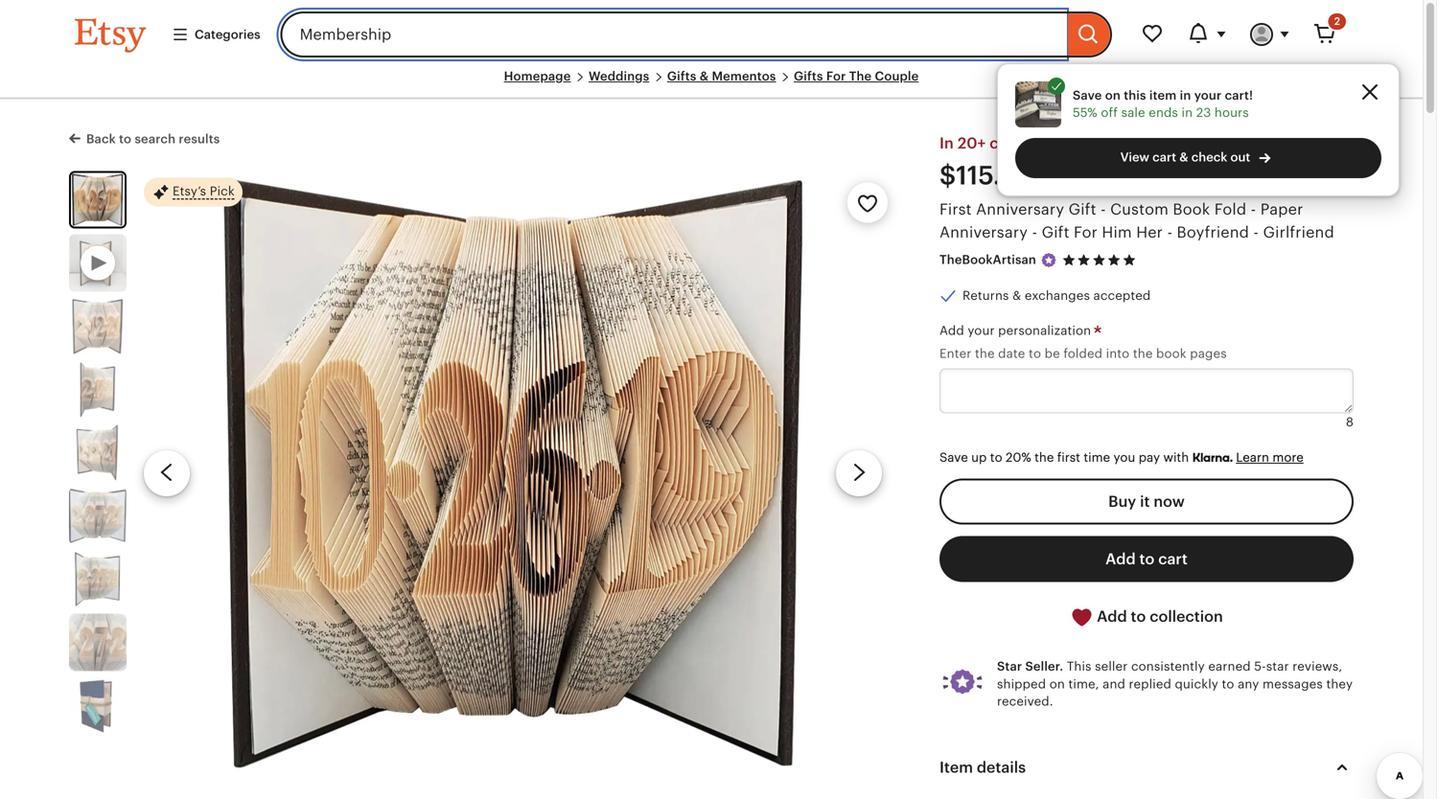 Task type: vqa. For each thing, say whether or not it's contained in the screenshot.
the leftmost Tablecloth
no



Task type: locate. For each thing, give the bounding box(es) containing it.
your up "23"
[[1195, 88, 1222, 102]]

save on this item in your cart! 55% off sale ends in 23 hours
[[1073, 88, 1254, 120]]

your up enter
[[968, 324, 995, 338]]

save inside save on this item in your cart! 55% off sale ends in 23 hours
[[1073, 88, 1102, 102]]

save left up
[[940, 451, 968, 465]]

thebookartisan
[[940, 253, 1037, 267]]

more
[[1273, 451, 1304, 465]]

on inside save on this item in your cart! 55% off sale ends in 23 hours
[[1106, 88, 1121, 102]]

you
[[1114, 451, 1136, 465]]

0 horizontal spatial &
[[700, 69, 709, 83]]

details
[[977, 760, 1026, 777]]

gift up star_seller icon
[[1042, 224, 1070, 241]]

weddings
[[589, 69, 650, 83]]

0 horizontal spatial for
[[827, 69, 846, 83]]

1 vertical spatial on
[[1050, 677, 1065, 692]]

categories banner
[[40, 0, 1383, 69]]

0 horizontal spatial first anniversary gift custom book fold paper anniversary image 1 image
[[71, 173, 125, 227]]

gifts left the
[[794, 69, 823, 83]]

star
[[1267, 660, 1290, 674]]

quickly
[[1175, 677, 1219, 692]]

0 vertical spatial anniversary
[[976, 201, 1065, 218]]

gifts down search for anything text box
[[667, 69, 697, 83]]

& left mementos
[[700, 69, 709, 83]]

1 horizontal spatial on
[[1106, 88, 1121, 102]]

the left date
[[975, 347, 995, 361]]

add down the "buy"
[[1106, 551, 1136, 568]]

0 vertical spatial &
[[700, 69, 709, 83]]

& left check
[[1180, 150, 1189, 164]]

to
[[119, 132, 132, 146], [1029, 347, 1042, 361], [991, 451, 1003, 465], [1140, 551, 1155, 568], [1131, 608, 1146, 626], [1222, 677, 1235, 692]]

received.
[[997, 695, 1054, 709]]

pick
[[210, 184, 235, 199]]

0 vertical spatial your
[[1195, 88, 1222, 102]]

paper
[[1261, 201, 1304, 218]]

cart right the view
[[1153, 150, 1177, 164]]

menu bar containing homepage
[[75, 69, 1348, 99]]

2 horizontal spatial the
[[1133, 347, 1153, 361]]

gifts
[[667, 69, 697, 83], [794, 69, 823, 83]]

& inside menu bar
[[700, 69, 709, 83]]

check
[[1192, 150, 1228, 164]]

first anniversary gift - custom book fold - paper anniversary - gift for him her - boyfriend - girlfriend
[[940, 201, 1335, 241]]

etsy's pick button
[[144, 177, 242, 208]]

add up enter
[[940, 324, 965, 338]]

Search for anything text field
[[281, 12, 1066, 58]]

1 horizontal spatial &
[[1013, 289, 1022, 303]]

1 vertical spatial gift
[[1042, 224, 1070, 241]]

item details
[[940, 760, 1026, 777]]

gifts for gifts for the couple
[[794, 69, 823, 83]]

& for gifts & mementos
[[700, 69, 709, 83]]

for left 'him'
[[1074, 224, 1098, 241]]

1 vertical spatial save
[[940, 451, 968, 465]]

add up seller
[[1097, 608, 1128, 626]]

earned
[[1209, 660, 1251, 674]]

20+
[[958, 135, 986, 152]]

- left girlfriend
[[1254, 224, 1259, 241]]

none search field inside categories banner
[[281, 12, 1113, 58]]

1 horizontal spatial first anniversary gift custom book fold paper anniversary image 1 image
[[132, 171, 894, 776]]

save for ends
[[1073, 88, 1102, 102]]

to down earned
[[1222, 677, 1235, 692]]

1 horizontal spatial your
[[1195, 88, 1222, 102]]

$115.00
[[940, 161, 1037, 190]]

homepage link
[[504, 69, 571, 83]]

categories
[[195, 27, 260, 42]]

0 vertical spatial gift
[[1069, 201, 1097, 218]]

weddings link
[[589, 69, 650, 83]]

star
[[997, 660, 1023, 674]]

this
[[1124, 88, 1147, 102]]

2 horizontal spatial &
[[1180, 150, 1189, 164]]

her
[[1137, 224, 1163, 241]]

anniversary down $115.00
[[976, 201, 1065, 218]]

accepted
[[1094, 289, 1151, 303]]

on
[[1106, 88, 1121, 102], [1050, 677, 1065, 692]]

2
[[1335, 15, 1341, 27]]

gift left the custom
[[1069, 201, 1097, 218]]

on inside this seller consistently earned 5-star reviews, shipped on time, and replied quickly to any messages they received.
[[1050, 677, 1065, 692]]

1 gifts from the left
[[667, 69, 697, 83]]

your
[[1195, 88, 1222, 102], [968, 324, 995, 338]]

item
[[1150, 88, 1177, 102]]

1 horizontal spatial gifts
[[794, 69, 823, 83]]

pages
[[1190, 347, 1227, 361]]

1 horizontal spatial the
[[1035, 451, 1054, 465]]

the left "first"
[[1035, 451, 1054, 465]]

0 horizontal spatial save
[[940, 451, 968, 465]]

add
[[940, 324, 965, 338], [1106, 551, 1136, 568], [1097, 608, 1128, 626]]

first anniversary gift custom book fold paper anniversary image 7 image
[[69, 614, 127, 672]]

etsy's pick
[[173, 184, 235, 199]]

23
[[1197, 106, 1212, 120]]

in left "23"
[[1182, 106, 1193, 120]]

time
[[1084, 451, 1111, 465]]

to down buy it now button
[[1140, 551, 1155, 568]]

for
[[827, 69, 846, 83], [1074, 224, 1098, 241]]

2 vertical spatial &
[[1013, 289, 1022, 303]]

0 vertical spatial in
[[1180, 88, 1192, 102]]

add to collection
[[1094, 608, 1223, 626]]

2 vertical spatial add
[[1097, 608, 1128, 626]]

add for add your personalization
[[940, 324, 965, 338]]

homepage
[[504, 69, 571, 83]]

search
[[135, 132, 176, 146]]

book
[[1157, 347, 1187, 361]]

1 vertical spatial for
[[1074, 224, 1098, 241]]

time,
[[1069, 677, 1100, 692]]

anniversary
[[976, 201, 1065, 218], [940, 224, 1028, 241]]

to inside this seller consistently earned 5-star reviews, shipped on time, and replied quickly to any messages they received.
[[1222, 677, 1235, 692]]

to right up
[[991, 451, 1003, 465]]

gift
[[1069, 201, 1097, 218], [1042, 224, 1070, 241]]

- right her on the right
[[1168, 224, 1173, 241]]

0 horizontal spatial on
[[1050, 677, 1065, 692]]

1 vertical spatial in
[[1182, 106, 1193, 120]]

view cart & check out link
[[1016, 138, 1382, 178]]

save up "55%" in the top right of the page
[[1073, 88, 1102, 102]]

save inside save up to 20% the first time you pay with klarna. learn more
[[940, 451, 968, 465]]

anniversary up thebookartisan link
[[940, 224, 1028, 241]]

book
[[1173, 201, 1211, 218]]

first
[[1058, 451, 1081, 465]]

menu bar
[[0, 0, 1423, 99], [75, 69, 1348, 99]]

enter
[[940, 347, 972, 361]]

etsy's
[[173, 184, 206, 199]]

-
[[1101, 201, 1107, 218], [1251, 201, 1257, 218], [1032, 224, 1038, 241], [1168, 224, 1173, 241], [1254, 224, 1259, 241]]

ends
[[1149, 106, 1179, 120]]

your inside save on this item in your cart! 55% off sale ends in 23 hours
[[1195, 88, 1222, 102]]

cart inside button
[[1159, 551, 1188, 568]]

date
[[999, 347, 1026, 361]]

1 vertical spatial add
[[1106, 551, 1136, 568]]

add for add to cart
[[1106, 551, 1136, 568]]

2 gifts from the left
[[794, 69, 823, 83]]

seller
[[1095, 660, 1128, 674]]

now
[[1154, 493, 1185, 510]]

to right back in the top of the page
[[119, 132, 132, 146]]

collection
[[1150, 608, 1223, 626]]

None search field
[[281, 12, 1113, 58]]

first anniversary gift custom book fold paper anniversary image 2 image
[[69, 298, 127, 356]]

& for returns & exchanges accepted
[[1013, 289, 1022, 303]]

0 vertical spatial on
[[1106, 88, 1121, 102]]

first anniversary gift custom book fold paper anniversary image 5 image
[[69, 488, 127, 545]]

save for klarna.
[[940, 451, 968, 465]]

for left the
[[827, 69, 846, 83]]

exchanges
[[1025, 289, 1090, 303]]

the inside save up to 20% the first time you pay with klarna. learn more
[[1035, 451, 1054, 465]]

1 vertical spatial your
[[968, 324, 995, 338]]

0 horizontal spatial your
[[968, 324, 995, 338]]

- right fold at the right
[[1251, 201, 1257, 218]]

in right item
[[1180, 88, 1192, 102]]

in
[[940, 135, 954, 152]]

first anniversary gift custom book fold paper anniversary image 3 image
[[69, 361, 127, 419]]

seller.
[[1026, 660, 1064, 674]]

thebookartisan link
[[940, 253, 1037, 267]]

on up off
[[1106, 88, 1121, 102]]

the right into at top
[[1133, 347, 1153, 361]]

0 horizontal spatial gifts
[[667, 69, 697, 83]]

& right returns
[[1013, 289, 1022, 303]]

0 vertical spatial for
[[827, 69, 846, 83]]

55%
[[1073, 106, 1098, 120]]

add for add to collection
[[1097, 608, 1128, 626]]

1 vertical spatial cart
[[1159, 551, 1188, 568]]

star_seller image
[[1041, 252, 1058, 269]]

on down the seller.
[[1050, 677, 1065, 692]]

1 horizontal spatial for
[[1074, 224, 1098, 241]]

add to cart
[[1106, 551, 1188, 568]]

first anniversary gift custom book fold paper anniversary image 6 image
[[69, 551, 127, 609]]

0 vertical spatial add
[[940, 324, 965, 338]]

first anniversary gift custom book fold paper anniversary image 1 image
[[132, 171, 894, 776], [71, 173, 125, 227]]

0 vertical spatial save
[[1073, 88, 1102, 102]]

cart down now at the right bottom
[[1159, 551, 1188, 568]]

1 horizontal spatial save
[[1073, 88, 1102, 102]]



Task type: describe. For each thing, give the bounding box(es) containing it.
personalization
[[999, 324, 1092, 338]]

save up to 20% the first time you pay with klarna. learn more
[[940, 451, 1304, 466]]

gifts for gifts & mementos
[[667, 69, 697, 83]]

folded
[[1064, 347, 1103, 361]]

reviews,
[[1293, 660, 1343, 674]]

klarna.
[[1193, 451, 1233, 466]]

learn
[[1236, 451, 1270, 465]]

custom
[[1111, 201, 1169, 218]]

add your personalization
[[940, 324, 1095, 338]]

and
[[1103, 677, 1126, 692]]

messages
[[1263, 677, 1323, 692]]

gifts for the couple
[[794, 69, 919, 83]]

replied
[[1129, 677, 1172, 692]]

buy it now
[[1109, 493, 1185, 510]]

view cart & check out
[[1121, 150, 1251, 164]]

sale
[[1122, 106, 1146, 120]]

mementos
[[712, 69, 776, 83]]

gifts for the couple link
[[794, 69, 919, 83]]

hours
[[1215, 106, 1249, 120]]

2 link
[[1302, 12, 1348, 58]]

buy it now button
[[940, 479, 1354, 525]]

couple
[[875, 69, 919, 83]]

up
[[972, 451, 987, 465]]

buy
[[1109, 493, 1137, 510]]

item details button
[[923, 745, 1371, 791]]

item
[[940, 760, 973, 777]]

any
[[1238, 677, 1260, 692]]

first anniversary gift custom book fold paper anniversary image 4 image
[[69, 425, 127, 482]]

back
[[86, 132, 116, 146]]

him
[[1102, 224, 1132, 241]]

menu bar containing categories
[[0, 0, 1423, 99]]

1 vertical spatial &
[[1180, 150, 1189, 164]]

returns & exchanges accepted
[[963, 289, 1151, 303]]

Add your personalization text field
[[940, 369, 1354, 414]]

shipped
[[997, 677, 1046, 692]]

into
[[1106, 347, 1130, 361]]

gifts & mementos link
[[667, 69, 776, 83]]

off
[[1101, 106, 1118, 120]]

to inside save up to 20% the first time you pay with klarna. learn more
[[991, 451, 1003, 465]]

8
[[1346, 415, 1354, 430]]

enter the date to be folded into the book pages
[[940, 347, 1227, 361]]

boyfriend
[[1177, 224, 1250, 241]]

categories button
[[157, 17, 275, 52]]

this seller consistently earned 5-star reviews, shipped on time, and replied quickly to any messages they received.
[[997, 660, 1353, 709]]

for inside first anniversary gift - custom book fold - paper anniversary - gift for him her - boyfriend - girlfriend
[[1074, 224, 1098, 241]]

0 horizontal spatial the
[[975, 347, 995, 361]]

learn more button
[[1236, 451, 1304, 465]]

cart!
[[1225, 88, 1254, 102]]

0 vertical spatial cart
[[1153, 150, 1177, 164]]

- up 'him'
[[1101, 201, 1107, 218]]

returns
[[963, 289, 1009, 303]]

back to search results link
[[69, 128, 220, 148]]

in 20+ carts $115.00
[[940, 135, 1037, 190]]

be
[[1045, 347, 1060, 361]]

out
[[1231, 150, 1251, 164]]

they
[[1327, 677, 1353, 692]]

this
[[1067, 660, 1092, 674]]

gifts & mementos
[[667, 69, 776, 83]]

carts
[[990, 135, 1028, 152]]

star seller.
[[997, 660, 1064, 674]]

to left be
[[1029, 347, 1042, 361]]

first anniversary gift custom book fold paper anniversary image 8 image
[[69, 678, 127, 735]]

1 vertical spatial anniversary
[[940, 224, 1028, 241]]

consistently
[[1132, 660, 1205, 674]]

20%
[[1006, 451, 1032, 465]]

to left collection
[[1131, 608, 1146, 626]]

back to search results
[[86, 132, 220, 146]]

with
[[1164, 451, 1189, 465]]

pay
[[1139, 451, 1160, 465]]

results
[[179, 132, 220, 146]]

add to collection button
[[940, 594, 1354, 641]]

- up thebookartisan
[[1032, 224, 1038, 241]]

girlfriend
[[1264, 224, 1335, 241]]

it
[[1140, 493, 1150, 510]]

the
[[849, 69, 872, 83]]

first
[[940, 201, 972, 218]]



